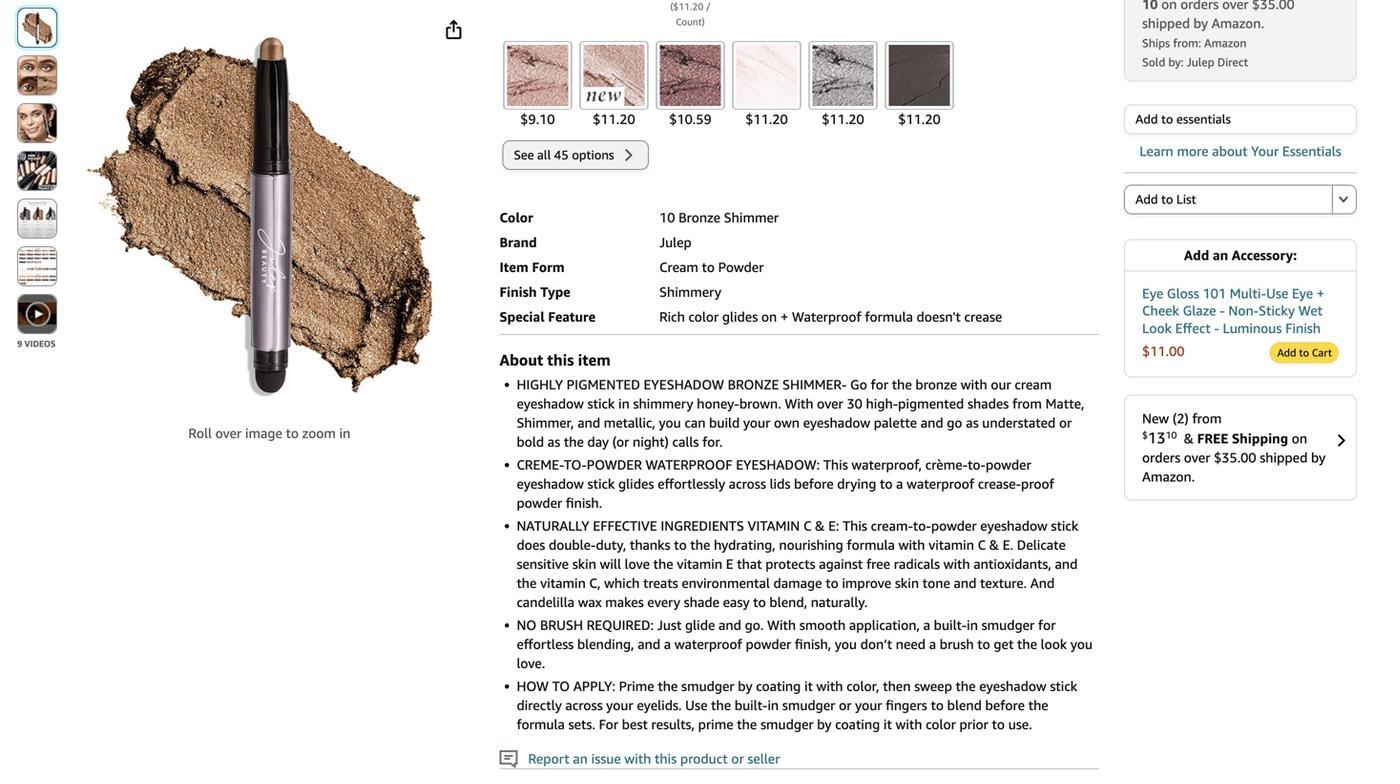 Task type: vqa. For each thing, say whether or not it's contained in the screenshot.
Find
no



Task type: locate. For each thing, give the bounding box(es) containing it.
0 vertical spatial it
[[805, 678, 813, 694]]

19 blush pink metallic image
[[736, 45, 797, 106]]

1 horizontal spatial amazon.
[[1212, 15, 1265, 31]]

0 vertical spatial julep
[[1187, 55, 1215, 69]]

eye gloss 101 multi-use eye + cheek glaze - non-sticky wet look effect - luminous finish
[[1143, 285, 1325, 336]]

+ inside eye gloss 101 multi-use eye + cheek glaze - non-sticky wet look effect - luminous finish
[[1317, 285, 1325, 301]]

antioxidants,
[[974, 556, 1052, 572]]

julep down from:
[[1187, 55, 1215, 69]]

add inside radio
[[1136, 192, 1158, 207]]

to left cart
[[1299, 347, 1310, 359]]

0 horizontal spatial it
[[805, 678, 813, 694]]

treats
[[643, 575, 678, 591]]

1 horizontal spatial julep
[[1187, 55, 1215, 69]]

report an issue with this product or seller
[[518, 751, 780, 766]]

add up learn
[[1136, 112, 1158, 126]]

orders up from:
[[1181, 0, 1219, 12]]

against
[[819, 556, 863, 572]]

add up gloss
[[1184, 247, 1210, 263]]

$9.10 submit
[[500, 38, 576, 132]]

to right 'cream'
[[702, 259, 715, 275]]

2 $11.20 from the left
[[746, 111, 788, 127]]

accessory:
[[1232, 247, 1297, 263]]

use inside about this item highly pigmented eyeshadow bronze shimmer- go for the bronze with our cream eyeshadow stick in shimmery honey-brown. with over 30 high-pigmented shades from matte, shimmer, and metallic, you can build your own eyeshadow palette and go as understated or bold as the day (or night) calls for. creme-to-powder waterproof eyeshadow: this waterproof, crème-to-powder eyeshadow stick glides effortlessly across lids before drying to a waterproof crease-proof powder finish. naturally effective ingredients vitamin c & e: this cream-to-powder eyeshadow stick does double-duty, thanks to the hydrating, nourishing formula with vitamin c & e. delicate sensitive skin will love the vitamin e that protects against free radicals with antioxidants, and the vitamin c, which treats environmental damage to improve skin tone and texture. and candelilla wax makes every shade easy to blend, naturally. no brush required: just glide and go. with smooth application, a built-in smudger for effortless blending, and a waterproof powder finish, you don't need a brush to get the look you love. how to apply: prime the smudger by coating it with color, then sweep the eyeshadow stick directly across your eyelids. use the built-in smudger or your fingers to blend before the formula sets. for best results, prime the smudger by coating it with color prior to use.
[[685, 697, 708, 713]]

vitamin up radicals
[[929, 537, 974, 553]]

use up prime
[[685, 697, 708, 713]]

the up use.
[[1029, 697, 1049, 713]]

drying
[[837, 476, 877, 492]]

this
[[547, 351, 574, 369], [655, 751, 677, 766]]

bold
[[517, 434, 544, 450]]

cream-
[[871, 518, 913, 534]]

0 vertical spatial finish
[[500, 284, 537, 300]]

+
[[1317, 285, 1325, 301], [781, 309, 789, 325]]

for
[[871, 377, 889, 392], [1038, 617, 1056, 633]]

$11.20 submit for 17 russet shimmer image
[[576, 38, 652, 132]]

1 horizontal spatial -
[[1220, 303, 1225, 319]]

1 vertical spatial it
[[884, 716, 892, 732]]

list
[[1177, 192, 1197, 207]]

2 horizontal spatial or
[[1059, 415, 1072, 430]]

finish up special
[[500, 284, 537, 300]]

e.
[[1003, 537, 1014, 553]]

waterproof
[[646, 457, 733, 472]]

smudger up get
[[982, 617, 1035, 633]]

1 vertical spatial as
[[548, 434, 560, 450]]

finish inside eye gloss 101 multi-use eye + cheek glaze - non-sticky wet look effect - luminous finish
[[1286, 320, 1321, 336]]

0 horizontal spatial built-
[[735, 697, 768, 713]]

add inside button
[[1136, 112, 1158, 126]]

0 vertical spatial shipped
[[1143, 15, 1190, 31]]

1 vertical spatial glides
[[619, 476, 654, 492]]

None submit
[[18, 9, 56, 47], [18, 56, 56, 94], [18, 104, 56, 142], [18, 152, 56, 190], [1333, 186, 1356, 213], [18, 199, 56, 238], [18, 247, 56, 285], [18, 295, 56, 333], [18, 9, 56, 47], [18, 56, 56, 94], [18, 104, 56, 142], [18, 152, 56, 190], [1333, 186, 1356, 213], [18, 199, 56, 238], [18, 247, 56, 285], [18, 295, 56, 333]]

multi-
[[1230, 285, 1267, 301]]

0 vertical spatial waterproof
[[907, 476, 975, 492]]

you
[[659, 415, 681, 430], [835, 636, 857, 652], [1071, 636, 1093, 652]]

e:
[[829, 518, 839, 534]]

0 horizontal spatial c
[[804, 518, 812, 534]]

1 vertical spatial or
[[839, 697, 852, 713]]

waterproof,
[[852, 457, 922, 472]]

1 horizontal spatial eye
[[1292, 285, 1314, 301]]

1 vertical spatial shipped
[[1260, 450, 1308, 465]]

the
[[892, 377, 912, 392], [564, 434, 584, 450], [690, 537, 711, 553], [654, 556, 674, 572], [517, 575, 537, 591], [1017, 636, 1038, 652], [658, 678, 678, 694], [956, 678, 976, 694], [711, 697, 731, 713], [1029, 697, 1049, 713], [737, 716, 757, 732]]

1 vertical spatial color
[[926, 716, 956, 732]]

1 vertical spatial -
[[1214, 320, 1220, 336]]

brown.
[[740, 396, 781, 411]]

-
[[1220, 303, 1225, 319], [1214, 320, 1220, 336]]

it down finish,
[[805, 678, 813, 694]]

coating down "color,"
[[835, 716, 880, 732]]

0 vertical spatial this
[[547, 351, 574, 369]]

on
[[1162, 0, 1177, 12], [762, 309, 777, 325], [1292, 431, 1308, 446]]

damage
[[774, 575, 822, 591]]

this
[[824, 457, 848, 472], [843, 518, 868, 534]]

0 horizontal spatial across
[[566, 697, 603, 713]]

the up to-
[[564, 434, 584, 450]]

None radio
[[1332, 185, 1357, 214]]

essentials
[[1283, 143, 1342, 159]]

shimmer-
[[783, 377, 847, 392]]

this up drying at the right bottom
[[824, 457, 848, 472]]

0 horizontal spatial finish
[[500, 284, 537, 300]]

waterproof
[[907, 476, 975, 492], [675, 636, 742, 652]]

0 horizontal spatial or
[[731, 751, 744, 766]]

color
[[689, 309, 719, 325], [926, 716, 956, 732]]

required:
[[587, 617, 654, 633]]

9
[[17, 338, 22, 349]]

20 smoky grey shimmer image
[[813, 45, 874, 106]]

1 horizontal spatial skin
[[895, 575, 919, 591]]

wet
[[1299, 303, 1323, 319]]

shades
[[968, 396, 1009, 411]]

add to list option group
[[1124, 185, 1357, 214]]

formula up free
[[847, 537, 895, 553]]

finish down "wet"
[[1286, 320, 1321, 336]]

0 horizontal spatial amazon.
[[1143, 469, 1195, 484]]

with
[[785, 396, 814, 411], [767, 617, 796, 633]]

texture.
[[980, 575, 1027, 591]]

over left 30
[[817, 396, 844, 411]]

0 horizontal spatial shipped
[[1143, 15, 1190, 31]]

from up free
[[1193, 410, 1222, 426]]

1 vertical spatial finish
[[1286, 320, 1321, 336]]

for.
[[703, 434, 723, 450]]

0 vertical spatial before
[[794, 476, 834, 492]]

0 vertical spatial use
[[1267, 285, 1289, 301]]

1 vertical spatial c
[[978, 537, 986, 553]]

item
[[578, 351, 611, 369]]

and down delicate
[[1055, 556, 1078, 572]]

will
[[600, 556, 621, 572]]

this up the 'highly'
[[547, 351, 574, 369]]

1 horizontal spatial built-
[[934, 617, 967, 633]]

skin up c,
[[572, 556, 597, 572]]

across
[[729, 476, 766, 492], [566, 697, 603, 713]]

in
[[619, 396, 630, 411], [339, 425, 351, 441], [967, 617, 978, 633], [768, 697, 779, 713]]

for up 'high-'
[[871, 377, 889, 392]]

1 vertical spatial an
[[573, 751, 588, 766]]

$11.20 submit for '19 blush pink metallic' image
[[729, 38, 805, 132]]

learn
[[1140, 143, 1174, 159]]

highly
[[517, 377, 563, 392]]

$10.59 submit
[[652, 38, 729, 132]]

with up radicals
[[899, 537, 925, 553]]

0 horizontal spatial an
[[573, 751, 588, 766]]

$11.20 down 20 smoky grey shimmer image
[[822, 111, 864, 127]]

vitamin up candelilla
[[540, 575, 586, 591]]

color inside about this item highly pigmented eyeshadow bronze shimmer- go for the bronze with our cream eyeshadow stick in shimmery honey-brown. with over 30 high-pigmented shades from matte, shimmer, and metallic, you can build your own eyeshadow palette and go as understated or bold as the day (or night) calls for. creme-to-powder waterproof eyeshadow: this waterproof, crème-to-powder eyeshadow stick glides effortlessly across lids before drying to a waterproof crease-proof powder finish. naturally effective ingredients vitamin c & e: this cream-to-powder eyeshadow stick does double-duty, thanks to the hydrating, nourishing formula with vitamin c & e. delicate sensitive skin will love the vitamin e that protects against free radicals with antioxidants, and the vitamin c, which treats environmental damage to improve skin tone and texture. and candelilla wax makes every shade easy to blend, naturally. no brush required: just glide and go. with smooth application, a built-in smudger for effortless blending, and a waterproof powder finish, you don't need a brush to get the look you love. how to apply: prime the smudger by coating it with color, then sweep the eyeshadow stick directly across your eyelids. use the built-in smudger or your fingers to blend before the formula sets. for best results, prime the smudger by coating it with color prior to use.
[[926, 716, 956, 732]]

it
[[805, 678, 813, 694], [884, 716, 892, 732]]

stick down look
[[1050, 678, 1078, 694]]

$11.20 submit up options
[[576, 38, 652, 132]]

vitamin
[[748, 518, 800, 534]]

1 horizontal spatial color
[[926, 716, 956, 732]]

by
[[1194, 15, 1208, 31], [1311, 450, 1326, 465], [738, 678, 753, 694], [817, 716, 832, 732]]

love.
[[517, 655, 545, 671]]

shipped down shipping
[[1260, 450, 1308, 465]]

1 horizontal spatial from
[[1193, 410, 1222, 426]]

makes
[[605, 594, 644, 610]]

1 vertical spatial use
[[685, 697, 708, 713]]

Add to Cart submit
[[1271, 343, 1338, 362]]

0 vertical spatial an
[[1213, 247, 1229, 263]]

stick down powder
[[588, 476, 615, 492]]

0 vertical spatial +
[[1317, 285, 1325, 301]]

amazon. up amazon
[[1212, 15, 1265, 31]]

16 rose shimmer image
[[507, 45, 568, 106]]

sweep
[[915, 678, 952, 694]]

0 horizontal spatial eye
[[1143, 285, 1164, 301]]

lids
[[770, 476, 791, 492]]

0 vertical spatial to-
[[968, 457, 986, 472]]

nourishing
[[779, 537, 844, 553]]

the down ingredients
[[690, 537, 711, 553]]

look
[[1041, 636, 1067, 652]]

and down just
[[638, 636, 661, 652]]

0 horizontal spatial +
[[781, 309, 789, 325]]

1 horizontal spatial glides
[[722, 309, 758, 325]]

built- up seller
[[735, 697, 768, 713]]

a
[[896, 476, 903, 492], [924, 617, 931, 633], [664, 636, 671, 652], [929, 636, 936, 652]]

effect
[[1176, 320, 1211, 336]]

on up ships
[[1162, 0, 1177, 12]]

1 horizontal spatial waterproof
[[907, 476, 975, 492]]

stick up delicate
[[1051, 518, 1079, 534]]

on orders over $35.00 shipped by amazon. up amazon
[[1143, 0, 1295, 31]]

- down "101"
[[1220, 303, 1225, 319]]

color down shimmery
[[689, 309, 719, 325]]

all
[[537, 147, 551, 162]]

essentials
[[1177, 112, 1231, 126]]

and right tone
[[954, 575, 977, 591]]

2 $11.20 submit from the left
[[729, 38, 805, 132]]

an inside report an issue with this product or seller 'link'
[[573, 751, 588, 766]]

an for report
[[573, 751, 588, 766]]

brush
[[540, 617, 583, 633]]

10 left 'bronze'
[[660, 209, 675, 225]]

1 vertical spatial vitamin
[[677, 556, 723, 572]]

1 vertical spatial before
[[986, 697, 1025, 713]]

to- up crease- at the right of the page
[[968, 457, 986, 472]]

0 horizontal spatial to-
[[913, 518, 931, 534]]

amazon. down 13
[[1143, 469, 1195, 484]]

the up prime
[[711, 697, 731, 713]]

your down "color,"
[[855, 697, 882, 713]]

($11.20 / Count) submit
[[652, 0, 729, 32]]

eyeshadow:
[[736, 457, 820, 472]]

1 horizontal spatial 10
[[1166, 430, 1177, 441]]

0 horizontal spatial -
[[1214, 320, 1220, 336]]

for up look
[[1038, 617, 1056, 633]]

powder up radicals
[[931, 518, 977, 534]]

stick
[[588, 396, 615, 411], [588, 476, 615, 492], [1051, 518, 1079, 534], [1050, 678, 1078, 694]]

from down cream
[[1013, 396, 1042, 411]]

you right look
[[1071, 636, 1093, 652]]

$11.20 submit
[[576, 38, 652, 132], [729, 38, 805, 132], [805, 38, 881, 132], [881, 38, 958, 132]]

ingredients
[[661, 518, 744, 534]]

1 vertical spatial coating
[[835, 716, 880, 732]]

before up use.
[[986, 697, 1025, 713]]

0 vertical spatial this
[[824, 457, 848, 472]]

to- up radicals
[[913, 518, 931, 534]]

add left list
[[1136, 192, 1158, 207]]

0 vertical spatial glides
[[722, 309, 758, 325]]

0 horizontal spatial on
[[762, 309, 777, 325]]

1 horizontal spatial before
[[986, 697, 1025, 713]]

to left list
[[1162, 192, 1174, 207]]

dropdown image
[[1339, 195, 1349, 203]]

ships from: amazon sold by: julep direct
[[1143, 36, 1249, 69]]

$11.20 down '19 blush pink metallic' image
[[746, 111, 788, 127]]

1 vertical spatial on orders over $35.00 shipped by amazon.
[[1143, 431, 1326, 484]]

add an accessory:
[[1184, 247, 1297, 263]]

and up the day
[[578, 415, 600, 430]]

coating down finish,
[[756, 678, 801, 694]]

4 $11.20 from the left
[[898, 111, 941, 127]]

your
[[743, 415, 771, 430], [606, 697, 633, 713], [855, 697, 882, 713]]

eye up cheek
[[1143, 285, 1164, 301]]

double-
[[549, 537, 596, 553]]

1 vertical spatial this
[[655, 751, 677, 766]]

4 $11.20 submit from the left
[[881, 38, 958, 132]]

2 horizontal spatial &
[[1184, 431, 1194, 446]]

0 vertical spatial c
[[804, 518, 812, 534]]

a right 'need'
[[929, 636, 936, 652]]

just
[[657, 617, 682, 633]]

bronze
[[916, 377, 957, 392]]

2 horizontal spatial vitamin
[[929, 537, 974, 553]]

an up "101"
[[1213, 247, 1229, 263]]

2 vertical spatial or
[[731, 751, 744, 766]]

2 horizontal spatial on
[[1292, 431, 1308, 446]]

add left cart
[[1278, 347, 1297, 359]]

1 $11.20 from the left
[[593, 111, 635, 127]]

for
[[599, 716, 619, 732]]

1 $11.20 submit from the left
[[576, 38, 652, 132]]

on down powder
[[762, 309, 777, 325]]

and
[[1031, 575, 1055, 591]]

$11.20 submit left 21 charcoal matte image
[[805, 38, 881, 132]]

0 horizontal spatial glides
[[619, 476, 654, 492]]

1 horizontal spatial &
[[990, 537, 999, 553]]

add for add to list
[[1136, 192, 1158, 207]]

skin
[[572, 556, 597, 572], [895, 575, 919, 591]]

(or
[[613, 434, 629, 450]]

10 inside new (2) from $ 13 10
[[1166, 430, 1177, 441]]

0 vertical spatial -
[[1220, 303, 1225, 319]]

on right shipping
[[1292, 431, 1308, 446]]

0 vertical spatial coating
[[756, 678, 801, 694]]

$9.10
[[520, 111, 555, 127]]

an for add
[[1213, 247, 1229, 263]]

glides inside about this item highly pigmented eyeshadow bronze shimmer- go for the bronze with our cream eyeshadow stick in shimmery honey-brown. with over 30 high-pigmented shades from matte, shimmer, and metallic, you can build your own eyeshadow palette and go as understated or bold as the day (or night) calls for. creme-to-powder waterproof eyeshadow: this waterproof, crème-to-powder eyeshadow stick glides effortlessly across lids before drying to a waterproof crease-proof powder finish. naturally effective ingredients vitamin c & e: this cream-to-powder eyeshadow stick does double-duty, thanks to the hydrating, nourishing formula with vitamin c & e. delicate sensitive skin will love the vitamin e that protects against free radicals with antioxidants, and the vitamin c, which treats environmental damage to improve skin tone and texture. and candelilla wax makes every shade easy to blend, naturally. no brush required: just glide and go. with smooth application, a built-in smudger for effortless blending, and a waterproof powder finish, you don't need a brush to get the look you love. how to apply: prime the smudger by coating it with color, then sweep the eyeshadow stick directly across your eyelids. use the built-in smudger or your fingers to blend before the formula sets. for best results, prime the smudger by coating it with color prior to use.
[[619, 476, 654, 492]]

this right e:
[[843, 518, 868, 534]]

julep inside ships from: amazon sold by: julep direct
[[1187, 55, 1215, 69]]

in up metallic,
[[619, 396, 630, 411]]

this down results,
[[655, 751, 677, 766]]

eye up "wet"
[[1292, 285, 1314, 301]]

cart
[[1312, 347, 1332, 359]]

over right roll
[[215, 425, 242, 441]]

21 charcoal matte image
[[889, 45, 950, 106]]

& down the (2)
[[1184, 431, 1194, 446]]

3 $11.20 submit from the left
[[805, 38, 881, 132]]

18 orchid shimmer image
[[660, 45, 721, 106]]

use up 'sticky'
[[1267, 285, 1289, 301]]

$11.20 submit right 20 smoky grey shimmer image
[[881, 38, 958, 132]]

your up for
[[606, 697, 633, 713]]

learn more about your essentials link
[[1140, 143, 1342, 159]]

night)
[[633, 434, 669, 450]]

glide
[[685, 617, 715, 633]]

1 vertical spatial julep
[[660, 234, 692, 250]]

effective
[[593, 518, 657, 534]]

with right issue
[[625, 751, 651, 766]]

this inside about this item highly pigmented eyeshadow bronze shimmer- go for the bronze with our cream eyeshadow stick in shimmery honey-brown. with over 30 high-pigmented shades from matte, shimmer, and metallic, you can build your own eyeshadow palette and go as understated or bold as the day (or night) calls for. creme-to-powder waterproof eyeshadow: this waterproof, crème-to-powder eyeshadow stick glides effortlessly across lids before drying to a waterproof crease-proof powder finish. naturally effective ingredients vitamin c & e: this cream-to-powder eyeshadow stick does double-duty, thanks to the hydrating, nourishing formula with vitamin c & e. delicate sensitive skin will love the vitamin e that protects against free radicals with antioxidants, and the vitamin c, which treats environmental damage to improve skin tone and texture. and candelilla wax makes every shade easy to blend, naturally. no brush required: just glide and go. with smooth application, a built-in smudger for effortless blending, and a waterproof powder finish, you don't need a brush to get the look you love. how to apply: prime the smudger by coating it with color, then sweep the eyeshadow stick directly across your eyelids. use the built-in smudger or your fingers to blend before the formula sets. for best results, prime the smudger by coating it with color prior to use.
[[547, 351, 574, 369]]

10 bronze shimmer
[[660, 209, 779, 225]]

to
[[552, 678, 570, 694]]

the right prime
[[737, 716, 757, 732]]

duty,
[[596, 537, 626, 553]]

0 vertical spatial &
[[1184, 431, 1194, 446]]

shimmery
[[633, 396, 694, 411]]

2 vertical spatial on
[[1292, 431, 1308, 446]]

1 horizontal spatial to-
[[968, 457, 986, 472]]

0 vertical spatial for
[[871, 377, 889, 392]]

no
[[517, 617, 537, 633]]

sets.
[[568, 716, 596, 732]]

$11.20 down 21 charcoal matte image
[[898, 111, 941, 127]]

3 $11.20 from the left
[[822, 111, 864, 127]]

brand
[[500, 234, 537, 250]]

+ left waterproof
[[781, 309, 789, 325]]

0 vertical spatial 10
[[660, 209, 675, 225]]

1 horizontal spatial across
[[729, 476, 766, 492]]

or down "color,"
[[839, 697, 852, 713]]

$11.20 for 21 charcoal matte image
[[898, 111, 941, 127]]

+ up "wet"
[[1317, 285, 1325, 301]]

you down smooth on the bottom of page
[[835, 636, 857, 652]]

0 horizontal spatial for
[[871, 377, 889, 392]]

add for add an accessory:
[[1184, 247, 1210, 263]]

& left e.
[[990, 537, 999, 553]]

results,
[[651, 716, 695, 732]]



Task type: describe. For each thing, give the bounding box(es) containing it.
and down pigmented
[[921, 415, 944, 430]]

0 vertical spatial orders
[[1181, 0, 1219, 12]]

brush
[[940, 636, 974, 652]]

about
[[500, 351, 543, 369]]

to left zoom
[[286, 425, 299, 441]]

with left "color,"
[[817, 678, 843, 694]]

see all 45 options
[[514, 147, 618, 162]]

2 on orders over $35.00 shipped by amazon. from the top
[[1143, 431, 1326, 484]]

eyeshadow down creme-
[[517, 476, 584, 492]]

image
[[245, 425, 282, 441]]

eyeshadow up use.
[[980, 678, 1047, 694]]

smudger up prime
[[682, 678, 735, 694]]

a down just
[[664, 636, 671, 652]]

to up naturally.
[[826, 575, 839, 591]]

and down easy
[[719, 617, 742, 633]]

1 vertical spatial amazon.
[[1143, 469, 1195, 484]]

to left get
[[978, 636, 991, 652]]

with down fingers
[[896, 716, 922, 732]]

ships
[[1143, 36, 1170, 50]]

over up amazon
[[1223, 0, 1249, 12]]

report an issue with this product or seller link
[[500, 750, 780, 768]]

2 horizontal spatial your
[[855, 697, 882, 713]]

eyeshadow up e.
[[981, 518, 1048, 534]]

your
[[1251, 143, 1279, 159]]

over down free
[[1184, 450, 1211, 465]]

powder up naturally
[[517, 495, 562, 511]]

smudger up seller
[[761, 716, 814, 732]]

this inside 'link'
[[655, 751, 677, 766]]

blend
[[947, 697, 982, 713]]

wax
[[578, 594, 602, 610]]

finish.
[[566, 495, 602, 511]]

smooth
[[800, 617, 846, 633]]

crease-
[[978, 476, 1021, 492]]

can
[[685, 415, 706, 430]]

0 horizontal spatial skin
[[572, 556, 597, 572]]

improve
[[842, 575, 892, 591]]

0 horizontal spatial coating
[[756, 678, 801, 694]]

1 vertical spatial this
[[843, 518, 868, 534]]

the up eyelids. on the bottom left
[[658, 678, 678, 694]]

$10.59
[[669, 111, 712, 127]]

1 horizontal spatial vitamin
[[677, 556, 723, 572]]

to down "sweep"
[[931, 697, 944, 713]]

add for add to essentials
[[1136, 112, 1158, 126]]

($11.20 / count)
[[670, 1, 711, 27]]

2 vertical spatial formula
[[517, 716, 565, 732]]

eyelids.
[[637, 697, 682, 713]]

honey-
[[697, 396, 740, 411]]

1 horizontal spatial coating
[[835, 716, 880, 732]]

/
[[706, 1, 711, 12]]

prime
[[619, 678, 654, 694]]

0 horizontal spatial julep
[[660, 234, 692, 250]]

1 vertical spatial skin
[[895, 575, 919, 591]]

sticky
[[1259, 303, 1295, 319]]

in up seller
[[768, 697, 779, 713]]

See all 45 options submit
[[503, 141, 648, 169]]

$11.20 submit for 20 smoky grey shimmer image
[[805, 38, 881, 132]]

application,
[[849, 617, 920, 633]]

go.
[[745, 617, 764, 633]]

our
[[991, 377, 1012, 392]]

bronze
[[679, 209, 721, 225]]

get
[[994, 636, 1014, 652]]

0 vertical spatial vitamin
[[929, 537, 974, 553]]

understated
[[982, 415, 1056, 430]]

2 vertical spatial &
[[990, 537, 999, 553]]

shimmer,
[[517, 415, 574, 430]]

0 vertical spatial $35.00
[[1252, 0, 1295, 12]]

from inside new (2) from $ 13 10
[[1193, 410, 1222, 426]]

by:
[[1169, 55, 1184, 69]]

about this item highly pigmented eyeshadow bronze shimmer- go for the bronze with our cream eyeshadow stick in shimmery honey-brown. with over 30 high-pigmented shades from matte, shimmer, and metallic, you can build your own eyeshadow palette and go as understated or bold as the day (or night) calls for. creme-to-powder waterproof eyeshadow: this waterproof, crème-to-powder eyeshadow stick glides effortlessly across lids before drying to a waterproof crease-proof powder finish. naturally effective ingredients vitamin c & e: this cream-to-powder eyeshadow stick does double-duty, thanks to the hydrating, nourishing formula with vitamin c & e. delicate sensitive skin will love the vitamin e that protects against free radicals with antioxidants, and the vitamin c, which treats environmental damage to improve skin tone and texture. and candelilla wax makes every shade easy to blend, naturally. no brush required: just glide and go. with smooth application, a built-in smudger for effortless blending, and a waterproof powder finish, you don't need a brush to get the look you love. how to apply: prime the smudger by coating it with color, then sweep the eyeshadow stick directly across your eyelids. use the built-in smudger or your fingers to blend before the formula sets. for best results, prime the smudger by coating it with color prior to use.
[[500, 351, 1093, 732]]

sold
[[1143, 55, 1166, 69]]

cheek
[[1143, 303, 1180, 319]]

which
[[604, 575, 640, 591]]

feature
[[548, 309, 596, 325]]

0 horizontal spatial as
[[548, 434, 560, 450]]

to inside radio
[[1162, 192, 1174, 207]]

a up 'need'
[[924, 617, 931, 633]]

1 horizontal spatial for
[[1038, 617, 1056, 633]]

1 horizontal spatial it
[[884, 716, 892, 732]]

prior
[[960, 716, 989, 732]]

use.
[[1009, 716, 1032, 732]]

Add to List radio
[[1124, 185, 1332, 214]]

Add to List submit
[[1125, 186, 1332, 213]]

eyeshadow down 30
[[803, 415, 871, 430]]

use inside eye gloss 101 multi-use eye + cheek glaze - non-sticky wet look effect - luminous finish
[[1267, 285, 1289, 301]]

to down ingredients
[[674, 537, 687, 553]]

1 vertical spatial $35.00
[[1214, 450, 1257, 465]]

palette
[[874, 415, 917, 430]]

1 vertical spatial formula
[[847, 537, 895, 553]]

1 vertical spatial with
[[767, 617, 796, 633]]

amazon
[[1205, 36, 1247, 50]]

101
[[1203, 285, 1227, 301]]

naturally.
[[811, 594, 868, 610]]

1 horizontal spatial or
[[839, 697, 852, 713]]

the up blend
[[956, 678, 976, 694]]

cream
[[660, 259, 699, 275]]

non-
[[1229, 303, 1259, 319]]

prime
[[698, 716, 734, 732]]

with inside report an issue with this product or seller 'link'
[[625, 751, 651, 766]]

powder down "go."
[[746, 636, 792, 652]]

1 vertical spatial on
[[762, 309, 777, 325]]

sensitive
[[517, 556, 569, 572]]

blending,
[[577, 636, 634, 652]]

or inside 'link'
[[731, 751, 744, 766]]

0 horizontal spatial your
[[606, 697, 633, 713]]

0 vertical spatial as
[[966, 415, 979, 430]]

roll
[[188, 425, 212, 441]]

the up 'high-'
[[892, 377, 912, 392]]

eyeshadow
[[644, 377, 724, 392]]

powder up crease- at the right of the page
[[986, 457, 1032, 472]]

product
[[680, 751, 728, 766]]

1 on orders over $35.00 shipped by amazon. from the top
[[1143, 0, 1295, 31]]

item
[[500, 259, 529, 275]]

(2)
[[1173, 410, 1189, 426]]

0 vertical spatial formula
[[865, 309, 913, 325]]

bronze
[[728, 377, 779, 392]]

$11.00
[[1143, 343, 1185, 359]]

1 vertical spatial across
[[566, 697, 603, 713]]

17 russet shimmer image
[[584, 45, 645, 106]]

1 vertical spatial &
[[815, 518, 825, 534]]

add to essentials
[[1136, 112, 1231, 126]]

smudger down finish,
[[782, 697, 836, 713]]

with up shades
[[961, 377, 988, 392]]

from inside about this item highly pigmented eyeshadow bronze shimmer- go for the bronze with our cream eyeshadow stick in shimmery honey-brown. with over 30 high-pigmented shades from matte, shimmer, and metallic, you can build your own eyeshadow palette and go as understated or bold as the day (or night) calls for. creme-to-powder waterproof eyeshadow: this waterproof, crème-to-powder eyeshadow stick glides effortlessly across lids before drying to a waterproof crease-proof powder finish. naturally effective ingredients vitamin c & e: this cream-to-powder eyeshadow stick does double-duty, thanks to the hydrating, nourishing formula with vitamin c & e. delicate sensitive skin will love the vitamin e that protects against free radicals with antioxidants, and the vitamin c, which treats environmental damage to improve skin tone and texture. and candelilla wax makes every shade easy to blend, naturally. no brush required: just glide and go. with smooth application, a built-in smudger for effortless blending, and a waterproof powder finish, you don't need a brush to get the look you love. how to apply: prime the smudger by coating it with color, then sweep the eyeshadow stick directly across your eyelids. use the built-in smudger or your fingers to blend before the formula sets. for best results, prime the smudger by coating it with color prior to use.
[[1013, 396, 1042, 411]]

0 vertical spatial on
[[1162, 0, 1177, 12]]

color,
[[847, 678, 880, 694]]

0 vertical spatial color
[[689, 309, 719, 325]]

to down waterproof,
[[880, 476, 893, 492]]

2 eye from the left
[[1292, 285, 1314, 301]]

0 vertical spatial amazon.
[[1212, 15, 1265, 31]]

0 vertical spatial built-
[[934, 617, 967, 633]]

to right easy
[[753, 594, 766, 610]]

a down waterproof,
[[896, 476, 903, 492]]

powder
[[587, 457, 642, 472]]

cream
[[1015, 377, 1052, 392]]

julep eyeshadow 101 crème to powder waterproof eyeshadow stick, bronze shimmer image
[[60, 4, 480, 424]]

0 vertical spatial with
[[785, 396, 814, 411]]

build
[[709, 415, 740, 430]]

in right zoom
[[339, 425, 351, 441]]

pigmented
[[898, 396, 964, 411]]

the right get
[[1017, 636, 1038, 652]]

to-
[[564, 457, 587, 472]]

$
[[1143, 430, 1148, 441]]

own
[[774, 415, 800, 430]]

the down sensitive
[[517, 575, 537, 591]]

1 eye from the left
[[1143, 285, 1164, 301]]

($11.20
[[670, 1, 704, 12]]

$11.20 for 17 russet shimmer image
[[593, 111, 635, 127]]

fingers
[[886, 697, 928, 713]]

color
[[500, 209, 533, 225]]

calls
[[672, 434, 699, 450]]

$11.20 for 20 smoky grey shimmer image
[[822, 111, 864, 127]]

add for add to cart
[[1278, 347, 1297, 359]]

free
[[867, 556, 891, 572]]

report an issue with this product or seller image
[[500, 750, 518, 768]]

the up treats
[[654, 556, 674, 572]]

to left use.
[[992, 716, 1005, 732]]

2 vertical spatial vitamin
[[540, 575, 586, 591]]

eyeshadow up shimmer,
[[517, 396, 584, 411]]

cream to powder
[[660, 259, 764, 275]]

0 horizontal spatial you
[[659, 415, 681, 430]]

effortless
[[517, 636, 574, 652]]

directly
[[517, 697, 562, 713]]

$11.20 for '19 blush pink metallic' image
[[746, 111, 788, 127]]

with up tone
[[944, 556, 970, 572]]

0 vertical spatial across
[[729, 476, 766, 492]]

1 vertical spatial +
[[781, 309, 789, 325]]

how
[[517, 678, 549, 694]]

stick down pigmented
[[588, 396, 615, 411]]

0 vertical spatial or
[[1059, 415, 1072, 430]]

does
[[517, 537, 545, 553]]

shade
[[684, 594, 720, 610]]

13
[[1148, 429, 1166, 447]]

free
[[1198, 431, 1229, 446]]

1 horizontal spatial you
[[835, 636, 857, 652]]

in up 'brush'
[[967, 617, 978, 633]]

1 vertical spatial orders
[[1143, 450, 1181, 465]]

2 horizontal spatial you
[[1071, 636, 1093, 652]]

& free shipping
[[1184, 431, 1289, 446]]

rich
[[660, 309, 685, 325]]

1 horizontal spatial your
[[743, 415, 771, 430]]

see
[[514, 147, 534, 162]]

1 horizontal spatial shipped
[[1260, 450, 1308, 465]]

count)
[[676, 16, 705, 27]]

1 vertical spatial waterproof
[[675, 636, 742, 652]]

apply:
[[574, 678, 616, 694]]

day
[[588, 434, 609, 450]]

$11.20 submit for 21 charcoal matte image
[[881, 38, 958, 132]]

0 horizontal spatial 10
[[660, 209, 675, 225]]

every
[[647, 594, 681, 610]]

0 horizontal spatial before
[[794, 476, 834, 492]]

over inside about this item highly pigmented eyeshadow bronze shimmer- go for the bronze with our cream eyeshadow stick in shimmery honey-brown. with over 30 high-pigmented shades from matte, shimmer, and metallic, you can build your own eyeshadow palette and go as understated or bold as the day (or night) calls for. creme-to-powder waterproof eyeshadow: this waterproof, crème-to-powder eyeshadow stick glides effortlessly across lids before drying to a waterproof crease-proof powder finish. naturally effective ingredients vitamin c & e: this cream-to-powder eyeshadow stick does double-duty, thanks to the hydrating, nourishing formula with vitamin c & e. delicate sensitive skin will love the vitamin e that protects against free radicals with antioxidants, and the vitamin c, which treats environmental damage to improve skin tone and texture. and candelilla wax makes every shade easy to blend, naturally. no brush required: just glide and go. with smooth application, a built-in smudger for effortless blending, and a waterproof powder finish, you don't need a brush to get the look you love. how to apply: prime the smudger by coating it with color, then sweep the eyeshadow stick directly across your eyelids. use the built-in smudger or your fingers to blend before the formula sets. for best results, prime the smudger by coating it with color prior to use.
[[817, 396, 844, 411]]

to inside button
[[1162, 112, 1174, 126]]



